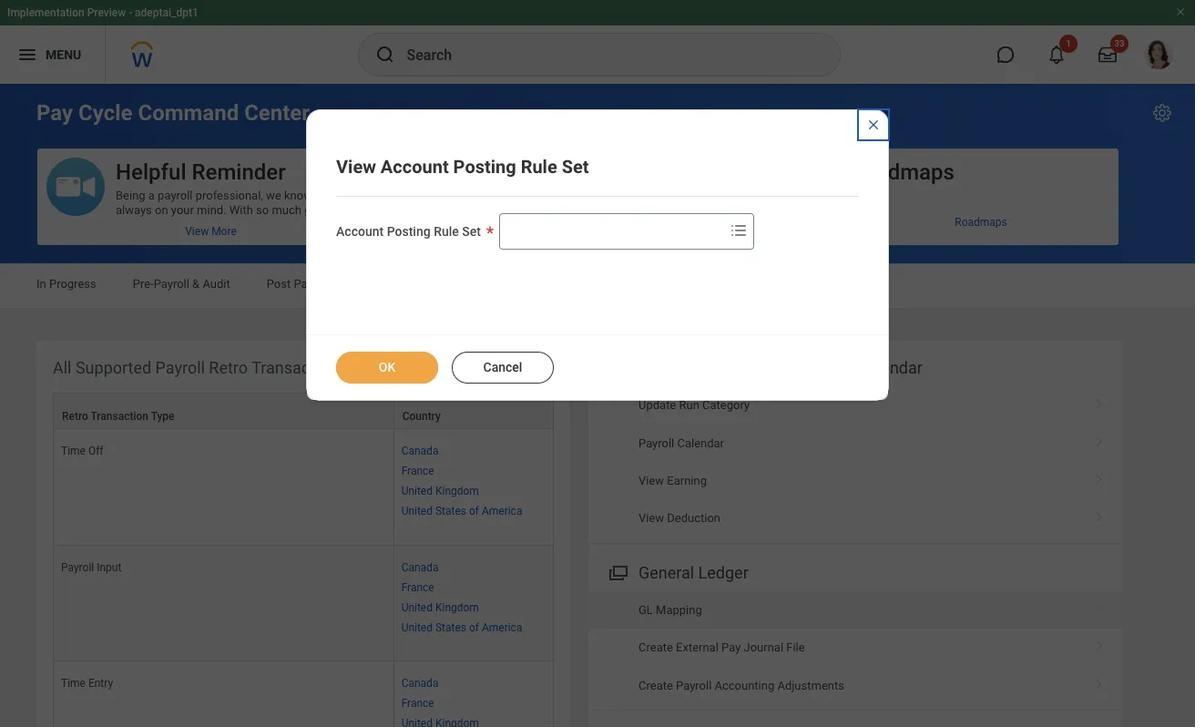 Task type: describe. For each thing, give the bounding box(es) containing it.
post
[[267, 277, 291, 291]]

pay inside the create external pay journal file link
[[722, 641, 741, 654]]

roadmaps button
[[772, 149, 1119, 217]]

cancel button
[[452, 352, 554, 384]]

input
[[97, 561, 122, 574]]

in
[[36, 277, 46, 291]]

menu group image
[[605, 559, 630, 584]]

off
[[88, 445, 103, 457]]

france link for input
[[401, 577, 434, 594]]

row containing time off
[[53, 429, 554, 545]]

view deduction link
[[589, 500, 1122, 537]]

update run category link
[[589, 386, 1122, 424]]

type
[[151, 410, 174, 423]]

helpful
[[116, 159, 186, 185]]

the latest payroll compliance updates can always be found by clicking the link below!
[[483, 189, 705, 217]]

united states of america link for time off
[[401, 501, 522, 518]]

create payroll accounting adjustments
[[639, 678, 844, 692]]

main content containing pay cycle command center
[[0, 84, 1195, 727]]

updates
[[677, 159, 758, 185]]

helpful reminder
[[116, 159, 286, 185]]

command
[[138, 100, 239, 126]]

1 horizontal spatial retro
[[209, 358, 248, 377]]

implementation preview -   adeptai_dpt1
[[7, 6, 198, 19]]

all
[[53, 358, 72, 377]]

canada link for payroll input
[[401, 557, 439, 574]]

latest
[[506, 189, 535, 202]]

kingdom for off
[[435, 485, 479, 498]]

pay cycle command center
[[36, 100, 310, 126]]

united states of america for time off
[[401, 505, 522, 518]]

chevron right image for view deduction
[[1088, 505, 1112, 523]]

roadmaps link
[[772, 208, 1119, 236]]

entry
[[88, 677, 113, 690]]

be
[[522, 203, 535, 217]]

time for time entry
[[61, 677, 86, 690]]

1 vertical spatial roadmaps
[[955, 215, 1007, 228]]

4 united from the top
[[401, 621, 433, 634]]

tab list containing in progress
[[18, 264, 1177, 308]]

chevron right image for view earning
[[1088, 467, 1112, 486]]

adeptai_dpt1
[[135, 6, 198, 19]]

search image
[[374, 44, 396, 66]]

notifications large image
[[1048, 46, 1066, 64]]

account posting rule set
[[336, 224, 481, 239]]

list containing gl mapping
[[589, 591, 1122, 704]]

always
[[483, 203, 519, 217]]

time for time off
[[61, 445, 86, 457]]

Account Posting Rule Set field
[[500, 215, 724, 248]]

inbox large image
[[1099, 46, 1117, 64]]

view for view earning
[[639, 474, 664, 487]]

1 horizontal spatial posting
[[453, 156, 516, 178]]

list containing update run category
[[589, 386, 1122, 537]]

implementation preview -   adeptai_dpt1 banner
[[0, 0, 1195, 84]]

canada link for time off
[[401, 441, 439, 457]]

2 united from the top
[[401, 505, 433, 518]]

update run category
[[639, 398, 750, 412]]

chevron right image for pay
[[1088, 634, 1112, 653]]

general ledger
[[639, 563, 749, 582]]

create external pay journal file
[[639, 641, 805, 654]]

ledger
[[698, 563, 749, 582]]

country
[[402, 410, 441, 423]]

united states of america for payroll input
[[401, 621, 522, 634]]

cancel
[[483, 360, 522, 374]]

create for create external pay journal file
[[639, 641, 673, 654]]

groups,
[[670, 358, 725, 377]]

below!
[[671, 203, 705, 217]]

accounting
[[715, 678, 775, 692]]

-
[[129, 6, 132, 19]]

france for time off
[[401, 465, 434, 478]]

payroll calendar link
[[589, 424, 1122, 462]]

pre-payroll & audit
[[133, 277, 230, 291]]

& for pre-payroll & audit
[[192, 277, 200, 291]]

items selected list for time off
[[401, 441, 546, 533]]

0 vertical spatial rule
[[521, 156, 557, 178]]

states for payroll input
[[435, 621, 466, 634]]

gl mapping
[[639, 603, 702, 617]]

pay left "cycle"
[[36, 100, 73, 126]]

link
[[649, 203, 668, 217]]

ok
[[379, 360, 396, 374]]

payroll calendar
[[639, 436, 724, 450]]

run
[[679, 398, 700, 412]]

found
[[538, 203, 569, 217]]

types*
[[341, 358, 392, 377]]

audit for pre-payroll & audit
[[203, 277, 230, 291]]

3 united from the top
[[401, 601, 433, 614]]

general
[[639, 563, 694, 582]]

adjustments
[[778, 678, 844, 692]]

payroll
[[538, 189, 573, 202]]

calendar inside list
[[677, 436, 724, 450]]

retro transaction type
[[62, 410, 174, 423]]

clicking
[[587, 203, 627, 217]]

pay left runs,
[[729, 358, 756, 377]]

view earning
[[639, 474, 707, 487]]

the
[[630, 203, 646, 217]]

create for create payroll accounting adjustments
[[639, 678, 673, 692]]

prompts image
[[728, 220, 750, 241]]

payroll compliance updates
[[483, 159, 758, 185]]



Task type: vqa. For each thing, say whether or not it's contained in the screenshot.
row containing Time Off
yes



Task type: locate. For each thing, give the bounding box(es) containing it.
runs,
[[760, 358, 800, 377]]

1 canada from the top
[[401, 445, 439, 457]]

posting down 'view account posting rule set'
[[387, 224, 431, 239]]

united states of america link
[[401, 501, 522, 518], [401, 617, 522, 634]]

row containing payroll input
[[53, 545, 554, 661]]

pay groups, pay runs, payroll calendar
[[639, 358, 923, 377]]

chevron right image inside gl mapping link
[[1088, 597, 1112, 615]]

0 vertical spatial united kingdom link
[[401, 481, 479, 498]]

pay up update on the bottom right
[[639, 358, 665, 377]]

3 canada link from the top
[[401, 673, 439, 690]]

compliance
[[555, 159, 672, 185]]

earning
[[667, 474, 707, 487]]

3 canada from the top
[[401, 677, 439, 690]]

1 horizontal spatial set
[[562, 156, 589, 178]]

rule down 'view account posting rule set'
[[434, 224, 459, 239]]

of for input
[[469, 621, 479, 634]]

0 vertical spatial roadmaps
[[850, 159, 955, 185]]

0 vertical spatial transaction
[[252, 358, 338, 377]]

united kingdom link for input
[[401, 597, 479, 614]]

calendar up update run category link
[[858, 358, 923, 377]]

1 vertical spatial view
[[639, 474, 664, 487]]

external
[[676, 641, 719, 654]]

helpful reminder button
[[37, 149, 384, 245]]

4 chevron right image from the top
[[1088, 672, 1112, 690]]

time left off
[[61, 445, 86, 457]]

account
[[381, 156, 449, 178], [336, 224, 384, 239]]

1 list from the top
[[589, 386, 1122, 537]]

canada link
[[401, 441, 439, 457], [401, 557, 439, 574], [401, 673, 439, 690]]

create down create external pay journal file at the bottom right
[[639, 678, 673, 692]]

canada for payroll input
[[401, 561, 439, 574]]

0 horizontal spatial retro
[[62, 410, 88, 423]]

rule
[[521, 156, 557, 178], [434, 224, 459, 239]]

1 united states of america link from the top
[[401, 501, 522, 518]]

calendar down update run category
[[677, 436, 724, 450]]

by
[[571, 203, 584, 217]]

1 vertical spatial rule
[[434, 224, 459, 239]]

in progress
[[36, 277, 96, 291]]

1 vertical spatial list
[[589, 591, 1122, 704]]

the
[[483, 189, 503, 202]]

retro inside "popup button"
[[62, 410, 88, 423]]

retro up "retro transaction type" "popup button"
[[209, 358, 248, 377]]

tab list
[[18, 264, 1177, 308]]

2 vertical spatial canada
[[401, 677, 439, 690]]

can
[[686, 189, 705, 202]]

pre-
[[133, 277, 154, 291]]

0 horizontal spatial audit
[[203, 277, 230, 291]]

audit for post payroll & audit
[[343, 277, 370, 291]]

3 row from the top
[[53, 545, 554, 661]]

gl mapping link
[[589, 591, 1122, 629]]

0 vertical spatial america
[[482, 505, 522, 518]]

2 vertical spatial items selected list
[[401, 673, 546, 727]]

transaction left types* at left
[[252, 358, 338, 377]]

1 vertical spatial france link
[[401, 577, 434, 594]]

rule up payroll
[[521, 156, 557, 178]]

main content
[[0, 84, 1195, 727]]

0 vertical spatial kingdom
[[435, 485, 479, 498]]

time entry
[[61, 677, 113, 690]]

2 canada link from the top
[[401, 557, 439, 574]]

mapping
[[656, 603, 702, 617]]

create external pay journal file link
[[589, 629, 1122, 667]]

1 vertical spatial create
[[639, 678, 673, 692]]

row
[[53, 393, 554, 429], [53, 429, 554, 545], [53, 545, 554, 661], [53, 661, 554, 727]]

ok button
[[336, 352, 438, 384]]

deduction
[[667, 511, 721, 525]]

2 audit from the left
[[343, 277, 370, 291]]

2 create from the top
[[639, 678, 673, 692]]

1 vertical spatial canada link
[[401, 557, 439, 574]]

0 vertical spatial france
[[401, 465, 434, 478]]

view
[[336, 156, 376, 178], [639, 474, 664, 487], [639, 511, 664, 525]]

1 vertical spatial calendar
[[677, 436, 724, 450]]

set
[[562, 156, 589, 178], [462, 224, 481, 239]]

1 france link from the top
[[401, 461, 434, 478]]

chevron right image inside view deduction link
[[1088, 505, 1112, 523]]

2 vertical spatial canada link
[[401, 673, 439, 690]]

2 america from the top
[[482, 621, 522, 634]]

payroll input
[[61, 561, 122, 574]]

1 of from the top
[[469, 505, 479, 518]]

configure this page image
[[1152, 102, 1173, 124]]

0 vertical spatial time
[[61, 445, 86, 457]]

1 horizontal spatial &
[[332, 277, 340, 291]]

america for input
[[482, 621, 522, 634]]

0 horizontal spatial roadmaps
[[850, 159, 955, 185]]

3 france link from the top
[[401, 693, 434, 710]]

all supported payroll retro transaction types*
[[53, 358, 392, 377]]

1 chevron right image from the top
[[1088, 467, 1112, 486]]

america
[[482, 505, 522, 518], [482, 621, 522, 634]]

1 vertical spatial united kingdom link
[[401, 597, 479, 614]]

3 france from the top
[[401, 697, 434, 710]]

gl mapping list item
[[589, 591, 1122, 629]]

chevron right image
[[1088, 392, 1112, 410], [1088, 430, 1112, 448], [1088, 634, 1112, 653], [1088, 672, 1112, 690]]

items selected list for time entry
[[401, 673, 546, 727]]

3 chevron right image from the top
[[1088, 597, 1112, 615]]

payroll
[[483, 159, 550, 185], [154, 277, 189, 291], [294, 277, 330, 291], [155, 358, 205, 377], [804, 358, 854, 377], [639, 436, 674, 450], [61, 561, 94, 574], [676, 678, 712, 692]]

transaction
[[252, 358, 338, 377], [91, 410, 149, 423]]

0 vertical spatial account
[[381, 156, 449, 178]]

tab inside main content
[[575, 264, 697, 308]]

pay
[[36, 100, 73, 126], [639, 358, 665, 377], [729, 358, 756, 377], [722, 641, 741, 654]]

row containing retro transaction type
[[53, 393, 554, 429]]

1 horizontal spatial transaction
[[252, 358, 338, 377]]

time off
[[61, 445, 103, 457]]

canada link for time entry
[[401, 673, 439, 690]]

0 vertical spatial canada link
[[401, 441, 439, 457]]

2 vertical spatial france
[[401, 697, 434, 710]]

roadmaps inside button
[[850, 159, 955, 185]]

1 united kingdom from the top
[[401, 485, 479, 498]]

update
[[639, 398, 676, 412]]

of
[[469, 505, 479, 518], [469, 621, 479, 634]]

center
[[244, 100, 310, 126]]

0 vertical spatial set
[[562, 156, 589, 178]]

chevron right image inside the create external pay journal file link
[[1088, 634, 1112, 653]]

1 vertical spatial canada
[[401, 561, 439, 574]]

0 vertical spatial united states of america link
[[401, 501, 522, 518]]

united states of america link for payroll input
[[401, 617, 522, 634]]

1 vertical spatial transaction
[[91, 410, 149, 423]]

account up post payroll & audit
[[336, 224, 384, 239]]

1 america from the top
[[482, 505, 522, 518]]

2 time from the top
[[61, 677, 86, 690]]

0 vertical spatial list
[[589, 386, 1122, 537]]

view up the account posting rule set
[[336, 156, 376, 178]]

post payroll & audit
[[267, 277, 370, 291]]

united kingdom
[[401, 485, 479, 498], [401, 601, 479, 614]]

close payroll totals and percentages image
[[866, 118, 881, 132]]

close environment banner image
[[1175, 6, 1186, 17]]

implementation
[[7, 6, 84, 19]]

canada
[[401, 445, 439, 457], [401, 561, 439, 574], [401, 677, 439, 690]]

1 & from the left
[[192, 277, 200, 291]]

0 horizontal spatial posting
[[387, 224, 431, 239]]

retro up 'time off'
[[62, 410, 88, 423]]

view left deduction
[[639, 511, 664, 525]]

1 united states of america from the top
[[401, 505, 522, 518]]

reminder
[[192, 159, 286, 185]]

1 chevron right image from the top
[[1088, 392, 1112, 410]]

0 vertical spatial of
[[469, 505, 479, 518]]

account up the account posting rule set
[[381, 156, 449, 178]]

audit left post
[[203, 277, 230, 291]]

1 vertical spatial kingdom
[[435, 601, 479, 614]]

2 states from the top
[[435, 621, 466, 634]]

1 vertical spatial of
[[469, 621, 479, 634]]

2 vertical spatial france link
[[401, 693, 434, 710]]

united
[[401, 485, 433, 498], [401, 505, 433, 518], [401, 601, 433, 614], [401, 621, 433, 634]]

1 vertical spatial states
[[435, 621, 466, 634]]

4 row from the top
[[53, 661, 554, 727]]

1 france from the top
[[401, 465, 434, 478]]

1 vertical spatial france
[[401, 581, 434, 594]]

0 horizontal spatial set
[[462, 224, 481, 239]]

1 row from the top
[[53, 393, 554, 429]]

audit down the account posting rule set
[[343, 277, 370, 291]]

2 france link from the top
[[401, 577, 434, 594]]

chevron right image inside update run category link
[[1088, 392, 1112, 410]]

france for payroll input
[[401, 581, 434, 594]]

canada for time entry
[[401, 677, 439, 690]]

2 of from the top
[[469, 621, 479, 634]]

view for view account posting rule set
[[336, 156, 376, 178]]

1 vertical spatial america
[[482, 621, 522, 634]]

row containing time entry
[[53, 661, 554, 727]]

1 vertical spatial set
[[462, 224, 481, 239]]

journal
[[744, 641, 784, 654]]

view for view deduction
[[639, 511, 664, 525]]

1 horizontal spatial roadmaps
[[955, 215, 1007, 228]]

united kingdom for time off
[[401, 485, 479, 498]]

0 vertical spatial united kingdom
[[401, 485, 479, 498]]

kingdom for input
[[435, 601, 479, 614]]

1 kingdom from the top
[[435, 485, 479, 498]]

states for time off
[[435, 505, 466, 518]]

2 items selected list from the top
[[401, 557, 546, 649]]

chevron right image inside view earning link
[[1088, 467, 1112, 486]]

1 horizontal spatial rule
[[521, 156, 557, 178]]

1 horizontal spatial audit
[[343, 277, 370, 291]]

1 states from the top
[[435, 505, 466, 518]]

2 canada from the top
[[401, 561, 439, 574]]

canada for time off
[[401, 445, 439, 457]]

chevron right image for accounting
[[1088, 672, 1112, 690]]

1 audit from the left
[[203, 277, 230, 291]]

1 vertical spatial items selected list
[[401, 557, 546, 649]]

retro
[[209, 358, 248, 377], [62, 410, 88, 423]]

create down gl
[[639, 641, 673, 654]]

time left entry
[[61, 677, 86, 690]]

chevron right image
[[1088, 467, 1112, 486], [1088, 505, 1112, 523], [1088, 597, 1112, 615]]

view earning link
[[589, 462, 1122, 500]]

view deduction
[[639, 511, 721, 525]]

2 vertical spatial view
[[639, 511, 664, 525]]

0 vertical spatial items selected list
[[401, 441, 546, 533]]

1 items selected list from the top
[[401, 441, 546, 533]]

1 create from the top
[[639, 641, 673, 654]]

&
[[192, 277, 200, 291], [332, 277, 340, 291]]

gl
[[639, 603, 653, 617]]

france link for entry
[[401, 693, 434, 710]]

0 horizontal spatial &
[[192, 277, 200, 291]]

& for post payroll & audit
[[332, 277, 340, 291]]

create
[[639, 641, 673, 654], [639, 678, 673, 692]]

0 vertical spatial create
[[639, 641, 673, 654]]

1 united from the top
[[401, 485, 433, 498]]

create payroll accounting adjustments link
[[589, 667, 1122, 704]]

0 vertical spatial calendar
[[858, 358, 923, 377]]

0 vertical spatial canada
[[401, 445, 439, 457]]

file
[[786, 641, 805, 654]]

0 horizontal spatial transaction
[[91, 410, 149, 423]]

0 vertical spatial france link
[[401, 461, 434, 478]]

posting
[[453, 156, 516, 178], [387, 224, 431, 239]]

france
[[401, 465, 434, 478], [401, 581, 434, 594], [401, 697, 434, 710]]

items selected list
[[401, 441, 546, 533], [401, 557, 546, 649], [401, 673, 546, 727]]

2 chevron right image from the top
[[1088, 505, 1112, 523]]

country button
[[394, 394, 553, 428]]

view inside dialog
[[336, 156, 376, 178]]

1 horizontal spatial calendar
[[858, 358, 923, 377]]

1 vertical spatial united states of america
[[401, 621, 522, 634]]

0 vertical spatial view
[[336, 156, 376, 178]]

kingdom
[[435, 485, 479, 498], [435, 601, 479, 614]]

united kingdom link
[[401, 481, 479, 498], [401, 597, 479, 614]]

supported
[[76, 358, 151, 377]]

preview
[[87, 6, 126, 19]]

3 chevron right image from the top
[[1088, 634, 1112, 653]]

profile logan mcneil element
[[1133, 35, 1184, 75]]

states
[[435, 505, 466, 518], [435, 621, 466, 634]]

1 canada link from the top
[[401, 441, 439, 457]]

transaction inside "popup button"
[[91, 410, 149, 423]]

0 vertical spatial posting
[[453, 156, 516, 178]]

1 vertical spatial united states of america link
[[401, 617, 522, 634]]

france for time entry
[[401, 697, 434, 710]]

1 united kingdom link from the top
[[401, 481, 479, 498]]

chevron right image for category
[[1088, 392, 1112, 410]]

1 vertical spatial united kingdom
[[401, 601, 479, 614]]

united kingdom for payroll input
[[401, 601, 479, 614]]

view left earning
[[639, 474, 664, 487]]

category
[[702, 398, 750, 412]]

2 united states of america link from the top
[[401, 617, 522, 634]]

united kingdom link for off
[[401, 481, 479, 498]]

pay left journal
[[722, 641, 741, 654]]

0 horizontal spatial calendar
[[677, 436, 724, 450]]

compliance
[[576, 189, 637, 202]]

& right pre-
[[192, 277, 200, 291]]

0 vertical spatial united states of america
[[401, 505, 522, 518]]

america for off
[[482, 505, 522, 518]]

tab
[[575, 264, 697, 308]]

0 vertical spatial chevron right image
[[1088, 467, 1112, 486]]

1 vertical spatial chevron right image
[[1088, 505, 1112, 523]]

2 & from the left
[[332, 277, 340, 291]]

chevron right image inside payroll calendar link
[[1088, 430, 1112, 448]]

1 vertical spatial time
[[61, 677, 86, 690]]

of for off
[[469, 505, 479, 518]]

0 vertical spatial states
[[435, 505, 466, 518]]

2 united kingdom from the top
[[401, 601, 479, 614]]

& right post
[[332, 277, 340, 291]]

1 vertical spatial retro
[[62, 410, 88, 423]]

retro transaction type button
[[54, 394, 393, 428]]

progress
[[49, 277, 96, 291]]

list
[[589, 386, 1122, 537], [589, 591, 1122, 704]]

transaction up off
[[91, 410, 149, 423]]

2 list from the top
[[589, 591, 1122, 704]]

cycle
[[78, 100, 133, 126]]

2 chevron right image from the top
[[1088, 430, 1112, 448]]

2 row from the top
[[53, 429, 554, 545]]

1 vertical spatial account
[[336, 224, 384, 239]]

updates
[[640, 189, 683, 202]]

1 vertical spatial posting
[[387, 224, 431, 239]]

view account posting rule set
[[336, 156, 589, 178]]

0 horizontal spatial rule
[[434, 224, 459, 239]]

united states of america
[[401, 505, 522, 518], [401, 621, 522, 634]]

1 time from the top
[[61, 445, 86, 457]]

france link for off
[[401, 461, 434, 478]]

0 vertical spatial retro
[[209, 358, 248, 377]]

all supported payroll retro transaction types* element
[[36, 341, 570, 727]]

posting up the the
[[453, 156, 516, 178]]

chevron right image inside create payroll accounting adjustments link
[[1088, 672, 1112, 690]]

2 france from the top
[[401, 581, 434, 594]]

2 united states of america from the top
[[401, 621, 522, 634]]

calendar
[[858, 358, 923, 377], [677, 436, 724, 450]]

view account posting rule set dialog
[[306, 109, 889, 401]]

2 vertical spatial chevron right image
[[1088, 597, 1112, 615]]

2 united kingdom link from the top
[[401, 597, 479, 614]]

3 items selected list from the top
[[401, 673, 546, 727]]

audit
[[203, 277, 230, 291], [343, 277, 370, 291]]

2 kingdom from the top
[[435, 601, 479, 614]]

items selected list for payroll input
[[401, 557, 546, 649]]

chevron right image for gl mapping
[[1088, 597, 1112, 615]]



